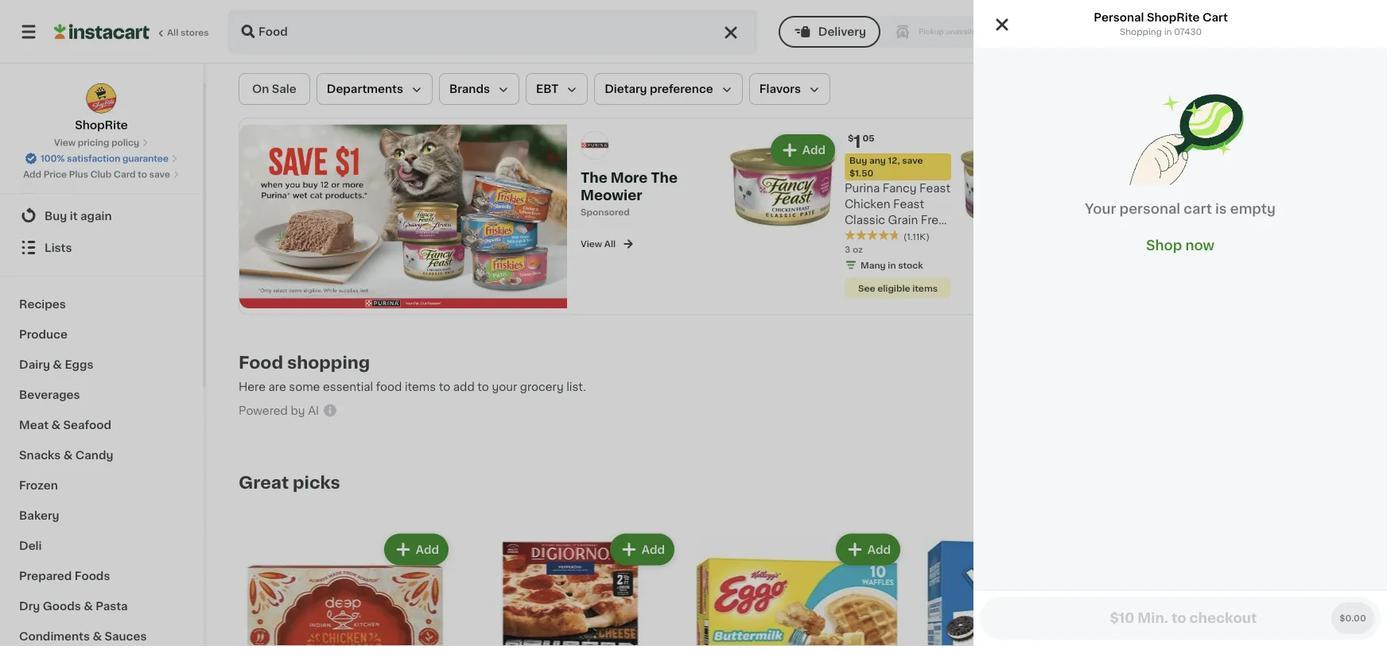 Task type: locate. For each thing, give the bounding box(es) containing it.
in left '07430'
[[1165, 27, 1172, 36]]

2 $1.50 from the left
[[1081, 169, 1105, 178]]

shop left now
[[1147, 239, 1183, 253]]

shoprite inside personal shoprite cart shopping in 07430
[[1147, 12, 1200, 23]]

0 vertical spatial items
[[913, 284, 938, 293]]

fancy up lovers
[[1114, 183, 1148, 194]]

in inside personal shoprite cart shopping in 07430
[[1165, 27, 1172, 36]]

$1.50 up your
[[1081, 169, 1105, 178]]

1 fancy from the left
[[883, 183, 917, 194]]

chicken up classic
[[845, 199, 891, 210]]

1 horizontal spatial delivery
[[1160, 26, 1211, 37]]

1 horizontal spatial buy
[[850, 156, 868, 165]]

2 buy any 12, save $1.50 from the left
[[1081, 156, 1154, 178]]

the up meowier
[[581, 171, 608, 185]]

all
[[167, 28, 178, 37], [605, 240, 616, 249]]

the right "more"
[[651, 171, 678, 185]]

purina image
[[581, 131, 610, 160]]

sauces
[[105, 631, 147, 642]]

buy any 12, save $1.50 for feast
[[850, 156, 923, 178]]

all left stores
[[167, 28, 178, 37]]

$1.50 down $ 1 05
[[850, 169, 874, 178]]

any for gravy
[[1100, 156, 1117, 165]]

save
[[903, 156, 923, 165], [1133, 156, 1154, 165], [149, 170, 170, 179]]

delivery by 12:25pm link
[[1134, 22, 1284, 41]]

by
[[1214, 26, 1230, 37], [291, 406, 305, 417]]

$1.50
[[850, 169, 874, 178], [1081, 169, 1105, 178]]

1 purina from the left
[[845, 183, 880, 194]]

0 horizontal spatial by
[[291, 406, 305, 417]]

save down guarantee
[[149, 170, 170, 179]]

2 horizontal spatial buy
[[1081, 156, 1098, 165]]

1 vertical spatial gravy
[[1076, 231, 1109, 242]]

in up (834)
[[1158, 215, 1168, 226]]

1 vertical spatial wet
[[1143, 247, 1165, 258]]

in down gourmet
[[1130, 247, 1140, 258]]

all down nsored
[[605, 240, 616, 249]]

save for feast
[[903, 156, 923, 165]]

produce
[[19, 329, 68, 340]]

any for chicken
[[870, 156, 886, 165]]

gravy down your
[[1076, 231, 1109, 242]]

shoprite
[[1147, 12, 1200, 23], [75, 120, 128, 131]]

items right food
[[405, 382, 436, 393]]

0 horizontal spatial wet
[[845, 231, 867, 242]]

beverages link
[[10, 380, 193, 410]]

1 horizontal spatial wet
[[1143, 247, 1165, 258]]

shoprite up '07430'
[[1147, 12, 1200, 23]]

purina inside purina fancy feast gravy lovers chicken feast in gravy gourmet cat food in wet cat food gravy
[[1076, 183, 1111, 194]]

your personal cart is empty
[[1085, 203, 1276, 216]]

(1.11k)
[[904, 232, 930, 241]]

chicken down lovers
[[1076, 215, 1122, 226]]

eligible
[[878, 284, 911, 293]]

shoprite link
[[75, 83, 128, 133]]

100% satisfaction guarantee button
[[25, 149, 178, 165]]

& left 'sauces'
[[93, 631, 102, 642]]

fancy up grain
[[883, 183, 917, 194]]

1 vertical spatial shoprite
[[75, 120, 128, 131]]

fancy inside purina fancy feast gravy lovers chicken feast in gravy gourmet cat food in wet cat food gravy
[[1114, 183, 1148, 194]]

& inside "dairy & eggs" link
[[53, 359, 62, 370]]

pricing
[[78, 138, 109, 147]]

0 vertical spatial by
[[1214, 26, 1230, 37]]

wet down (834)
[[1143, 247, 1165, 258]]

1 vertical spatial view
[[581, 240, 603, 249]]

feast up the free
[[920, 183, 951, 194]]

1 horizontal spatial $1.50
[[1081, 169, 1105, 178]]

0 vertical spatial cat
[[870, 231, 890, 242]]

wet
[[845, 231, 867, 242], [1143, 247, 1165, 258]]

0 horizontal spatial buy
[[45, 210, 67, 221]]

save up purina fancy feast chicken feast classic grain free wet cat food pate
[[903, 156, 923, 165]]

& for condiments
[[93, 631, 102, 642]]

shop down 100%
[[45, 178, 74, 189]]

1 any from the left
[[870, 156, 886, 165]]

& right meat
[[51, 419, 61, 430]]

classic
[[845, 215, 886, 226]]

0 horizontal spatial shoprite
[[75, 120, 128, 131]]

food shopping
[[239, 355, 370, 372]]

2 12, from the left
[[1119, 156, 1131, 165]]

0 horizontal spatial to
[[138, 170, 147, 179]]

& for dairy
[[53, 359, 62, 370]]

add price plus club card to save
[[23, 170, 170, 179]]

2 horizontal spatial save
[[1133, 156, 1154, 165]]

100% satisfaction guarantee
[[41, 154, 169, 163]]

1 $1.50 from the left
[[850, 169, 874, 178]]

card
[[114, 170, 136, 179]]

1 horizontal spatial fancy
[[1114, 183, 1148, 194]]

2 vertical spatial cat
[[1076, 263, 1096, 274]]

to
[[138, 170, 147, 179], [439, 382, 451, 393], [478, 382, 489, 393]]

are
[[269, 382, 286, 393]]

to right add
[[478, 382, 489, 393]]

bakery link
[[10, 501, 193, 531]]

dry goods & pasta link
[[10, 591, 193, 621]]

$1.50 for purina fancy feast chicken feast classic grain free wet cat food pate
[[850, 169, 874, 178]]

1 horizontal spatial shop
[[1147, 239, 1183, 253]]

delivery for delivery
[[819, 26, 866, 37]]

1 the from the left
[[581, 171, 608, 185]]

1 horizontal spatial chicken
[[1076, 215, 1122, 226]]

gourmet
[[1112, 231, 1161, 242]]

picks
[[293, 475, 340, 492]]

05
[[863, 134, 875, 143]]

items
[[913, 284, 938, 293], [405, 382, 436, 393]]

1 horizontal spatial view
[[581, 240, 603, 249]]

purina up your
[[1076, 183, 1111, 194]]

shop now
[[1147, 239, 1215, 253]]

grocery
[[520, 382, 564, 393]]

delivery inside button
[[819, 26, 866, 37]]

view for view pricing policy
[[54, 138, 76, 147]]

shop now link
[[1147, 237, 1215, 255]]

1 buy any 12, save $1.50 from the left
[[850, 156, 923, 178]]

shoprite up view pricing policy link
[[75, 120, 128, 131]]

on
[[252, 84, 269, 95]]

1 horizontal spatial all
[[605, 240, 616, 249]]

any down 05
[[870, 156, 886, 165]]

items inside button
[[913, 284, 938, 293]]

any down $1.05 element
[[1100, 156, 1117, 165]]

0 horizontal spatial 12,
[[889, 156, 900, 165]]

0 horizontal spatial view
[[54, 138, 76, 147]]

& inside the snacks & candy link
[[63, 450, 73, 461]]

buy down $1.05 element
[[1081, 156, 1098, 165]]

buy any 12, save $1.50 down $1.05 element
[[1081, 156, 1154, 178]]

buy any 12, save $1.50 for lovers
[[1081, 156, 1154, 178]]

cat inside purina fancy feast chicken feast classic grain free wet cat food pate
[[870, 231, 890, 242]]

0 horizontal spatial all
[[167, 28, 178, 37]]

here are some essential food items to add to your grocery list.
[[239, 382, 586, 393]]

0 vertical spatial all
[[167, 28, 178, 37]]

0 horizontal spatial shop
[[45, 178, 74, 189]]

gravy down (834)
[[1130, 263, 1163, 274]]

pate
[[924, 231, 950, 242]]

0 horizontal spatial delivery
[[819, 26, 866, 37]]

$1.50 for purina fancy feast gravy lovers chicken feast in gravy gourmet cat food in wet cat food gravy
[[1081, 169, 1105, 178]]

prepared foods link
[[10, 561, 193, 591]]

to down guarantee
[[138, 170, 147, 179]]

meowier
[[581, 189, 643, 203]]

stores
[[181, 28, 209, 37]]

delivery by 12:25pm
[[1160, 26, 1284, 37]]

save down $1.05 element
[[1133, 156, 1154, 165]]

1 horizontal spatial the
[[651, 171, 678, 185]]

1 horizontal spatial by
[[1214, 26, 1230, 37]]

0 vertical spatial shop
[[45, 178, 74, 189]]

1 horizontal spatial any
[[1100, 156, 1117, 165]]

0 vertical spatial wet
[[845, 231, 867, 242]]

view for view all
[[581, 240, 603, 249]]

1 12, from the left
[[889, 156, 900, 165]]

12, down $1.05 element
[[1119, 156, 1131, 165]]

buy left 'it' at the left top of page
[[45, 210, 67, 221]]

purina inside purina fancy feast chicken feast classic grain free wet cat food pate
[[845, 183, 880, 194]]

buy for purina fancy feast gravy lovers chicken feast in gravy gourmet cat food in wet cat food gravy
[[1081, 156, 1098, 165]]

1 vertical spatial by
[[291, 406, 305, 417]]

essential
[[323, 382, 373, 393]]

the
[[581, 171, 608, 185], [651, 171, 678, 185]]

deli link
[[10, 531, 193, 561]]

ai
[[308, 406, 319, 417]]

dairy & eggs
[[19, 359, 93, 370]]

your
[[1085, 203, 1117, 216]]

0 horizontal spatial fancy
[[883, 183, 917, 194]]

here
[[239, 382, 266, 393]]

0 horizontal spatial $1.50
[[850, 169, 874, 178]]

0 horizontal spatial buy any 12, save $1.50
[[850, 156, 923, 178]]

& left the "pasta"
[[84, 601, 93, 612]]

great
[[239, 475, 289, 492]]

100%
[[41, 154, 65, 163]]

add inside product group
[[803, 145, 826, 156]]

your
[[492, 382, 517, 393]]

0 vertical spatial shoprite
[[1147, 12, 1200, 23]]

wet up 3 oz
[[845, 231, 867, 242]]

& inside meat & seafood 'link'
[[51, 419, 61, 430]]

0 vertical spatial chicken
[[845, 199, 891, 210]]

add
[[803, 145, 826, 156], [23, 170, 41, 179], [416, 545, 439, 556], [642, 545, 665, 556], [868, 545, 891, 556]]

by for powered
[[291, 406, 305, 417]]

1 horizontal spatial buy any 12, save $1.50
[[1081, 156, 1154, 178]]

1 vertical spatial all
[[605, 240, 616, 249]]

great picks
[[239, 475, 340, 492]]

frozen
[[19, 480, 58, 491]]

view down spo
[[581, 240, 603, 249]]

buy for purina fancy feast chicken feast classic grain free wet cat food pate
[[850, 156, 868, 165]]

by left ai
[[291, 406, 305, 417]]

product group
[[727, 131, 952, 302], [958, 131, 1182, 283], [239, 531, 452, 647], [465, 531, 678, 647], [691, 531, 904, 647]]

food
[[893, 231, 922, 242], [1099, 247, 1127, 258], [1099, 263, 1127, 274], [239, 355, 283, 372]]

1 horizontal spatial shoprite
[[1147, 12, 1200, 23]]

1 horizontal spatial save
[[903, 156, 923, 165]]

12,
[[889, 156, 900, 165], [1119, 156, 1131, 165]]

buy down 1
[[850, 156, 868, 165]]

0 horizontal spatial the
[[581, 171, 608, 185]]

1 horizontal spatial purina
[[1076, 183, 1111, 194]]

0 horizontal spatial any
[[870, 156, 886, 165]]

food inside purina fancy feast chicken feast classic grain free wet cat food pate
[[893, 231, 922, 242]]

purina for purina fancy feast chicken feast classic grain free wet cat food pate
[[845, 183, 880, 194]]

None search field
[[228, 10, 758, 54]]

& left candy
[[63, 450, 73, 461]]

0 horizontal spatial chicken
[[845, 199, 891, 210]]

view up 100%
[[54, 138, 76, 147]]

to left add
[[439, 382, 451, 393]]

&
[[53, 359, 62, 370], [51, 419, 61, 430], [63, 450, 73, 461], [84, 601, 93, 612], [93, 631, 102, 642]]

1 vertical spatial shop
[[1147, 239, 1183, 253]]

see eligible items
[[859, 284, 938, 293]]

by down cart
[[1214, 26, 1230, 37]]

& left eggs
[[53, 359, 62, 370]]

0 vertical spatial gravy
[[1076, 199, 1109, 210]]

wet inside purina fancy feast chicken feast classic grain free wet cat food pate
[[845, 231, 867, 242]]

snacks & candy link
[[10, 440, 193, 470]]

0 horizontal spatial purina
[[845, 183, 880, 194]]

0 vertical spatial view
[[54, 138, 76, 147]]

prepared
[[19, 571, 72, 582]]

1 vertical spatial chicken
[[1076, 215, 1122, 226]]

shop
[[45, 178, 74, 189], [1147, 239, 1183, 253]]

★★★★★
[[845, 230, 901, 241], [845, 230, 901, 241]]

1 vertical spatial items
[[405, 382, 436, 393]]

free
[[921, 215, 946, 226]]

in
[[1165, 27, 1172, 36], [1158, 215, 1168, 226], [1130, 247, 1140, 258], [888, 261, 896, 270]]

items down stock
[[913, 284, 938, 293]]

buy any 12, save $1.50 down 05
[[850, 156, 923, 178]]

2 fancy from the left
[[1114, 183, 1148, 194]]

buy
[[850, 156, 868, 165], [1081, 156, 1098, 165], [45, 210, 67, 221]]

product group containing purina fancy feast gravy lovers chicken feast in gravy gourmet cat food in wet cat food gravy
[[958, 131, 1182, 283]]

delivery
[[1160, 26, 1211, 37], [819, 26, 866, 37]]

purina up classic
[[845, 183, 880, 194]]

1 horizontal spatial 12,
[[1119, 156, 1131, 165]]

wet inside purina fancy feast gravy lovers chicken feast in gravy gourmet cat food in wet cat food gravy
[[1143, 247, 1165, 258]]

1 horizontal spatial items
[[913, 284, 938, 293]]

& inside condiments & sauces link
[[93, 631, 102, 642]]

view pricing policy link
[[54, 136, 149, 149]]

fancy inside purina fancy feast chicken feast classic grain free wet cat food pate
[[883, 183, 917, 194]]

service type group
[[779, 16, 1001, 48]]

shop for shop
[[45, 178, 74, 189]]

gravy left lovers
[[1076, 199, 1109, 210]]

12, up purina fancy feast chicken feast classic grain free wet cat food pate
[[889, 156, 900, 165]]

2 any from the left
[[1100, 156, 1117, 165]]

2 purina from the left
[[1076, 183, 1111, 194]]



Task type: describe. For each thing, give the bounding box(es) containing it.
3 oz
[[845, 245, 863, 254]]

seafood
[[63, 419, 111, 430]]

satisfaction
[[67, 154, 120, 163]]

many
[[861, 261, 886, 270]]

save for lovers
[[1133, 156, 1154, 165]]

by for delivery
[[1214, 26, 1230, 37]]

buy it again link
[[10, 200, 193, 232]]

meat & seafood
[[19, 419, 111, 430]]

delivery for delivery by 12:25pm
[[1160, 26, 1211, 37]]

pasta
[[96, 601, 128, 612]]

goods
[[43, 601, 81, 612]]

shopping
[[287, 355, 370, 372]]

lists
[[45, 242, 72, 253]]

12:25pm
[[1233, 26, 1284, 37]]

the more the meowier image
[[240, 124, 567, 309]]

feast up grain
[[894, 199, 925, 210]]

add price plus club card to save link
[[23, 168, 180, 181]]

grain
[[889, 215, 919, 226]]

produce link
[[10, 319, 193, 349]]

feast up your personal cart is empty
[[1151, 183, 1182, 194]]

personal
[[1120, 203, 1181, 216]]

3
[[845, 245, 851, 254]]

1 horizontal spatial to
[[439, 382, 451, 393]]

0 horizontal spatial items
[[405, 382, 436, 393]]

powered by ai
[[239, 406, 319, 417]]

guarantee
[[123, 154, 169, 163]]

condiments & sauces link
[[10, 621, 193, 647]]

cart
[[1184, 203, 1213, 216]]

fancy for feast
[[883, 183, 917, 194]]

frozen link
[[10, 470, 193, 501]]

policy
[[111, 138, 139, 147]]

all stores
[[167, 28, 209, 37]]

add
[[453, 382, 475, 393]]

spo
[[581, 208, 599, 217]]

snacks & candy
[[19, 450, 113, 461]]

plus
[[69, 170, 88, 179]]

(834)
[[1135, 232, 1159, 241]]

shop for shop now
[[1147, 239, 1183, 253]]

& inside dry goods & pasta link
[[84, 601, 93, 612]]

meat
[[19, 419, 49, 430]]

the more the meowier spo nsored
[[581, 171, 678, 217]]

1
[[854, 133, 861, 150]]

& for snacks
[[63, 450, 73, 461]]

instacart logo image
[[54, 22, 150, 41]]

recipes
[[19, 298, 66, 310]]

personal
[[1094, 12, 1145, 23]]

many in stock
[[861, 261, 924, 270]]

condiments & sauces
[[19, 631, 147, 642]]

again
[[80, 210, 112, 221]]

personal shoprite cart shopping in 07430
[[1094, 12, 1229, 36]]

stock
[[899, 261, 924, 270]]

0 horizontal spatial save
[[149, 170, 170, 179]]

07430
[[1175, 27, 1203, 36]]

delivery button
[[779, 16, 881, 48]]

shop link
[[10, 168, 193, 200]]

dry goods & pasta
[[19, 601, 128, 612]]

& for meat
[[51, 419, 61, 430]]

meat & seafood link
[[10, 410, 193, 440]]

prepared foods
[[19, 571, 110, 582]]

shopping
[[1120, 27, 1162, 36]]

bakery
[[19, 510, 59, 521]]

food
[[376, 382, 402, 393]]

purina fancy feast gravy lovers chicken feast in gravy gourmet cat food in wet cat food gravy
[[1076, 183, 1182, 274]]

chicken inside purina fancy feast gravy lovers chicken feast in gravy gourmet cat food in wet cat food gravy
[[1076, 215, 1122, 226]]

oz
[[853, 245, 863, 254]]

$ 1 05
[[848, 133, 875, 150]]

dry
[[19, 601, 40, 612]]

view all
[[581, 240, 616, 249]]

all stores link
[[54, 10, 210, 54]]

list.
[[567, 382, 586, 393]]

view pricing policy
[[54, 138, 139, 147]]

in left stock
[[888, 261, 896, 270]]

$1.05 element
[[1076, 131, 1182, 152]]

dairy
[[19, 359, 50, 370]]

powered
[[239, 406, 288, 417]]

cart
[[1203, 12, 1229, 23]]

sale
[[272, 84, 297, 95]]

now
[[1186, 239, 1215, 253]]

1 vertical spatial cat
[[1076, 247, 1096, 258]]

on sale
[[252, 84, 297, 95]]

condiments
[[19, 631, 90, 642]]

see eligible items button
[[845, 278, 952, 299]]

2 horizontal spatial to
[[478, 382, 489, 393]]

buy inside buy it again link
[[45, 210, 67, 221]]

product group containing 1
[[727, 131, 952, 302]]

12, for feast
[[889, 156, 900, 165]]

chicken inside purina fancy feast chicken feast classic grain free wet cat food pate
[[845, 199, 891, 210]]

12, for lovers
[[1119, 156, 1131, 165]]

deli
[[19, 540, 42, 551]]

purina for purina fancy feast gravy lovers chicken feast in gravy gourmet cat food in wet cat food gravy
[[1076, 183, 1111, 194]]

shoprite logo image
[[86, 83, 117, 114]]

snacks
[[19, 450, 61, 461]]

see
[[859, 284, 876, 293]]

fancy for lovers
[[1114, 183, 1148, 194]]

2 the from the left
[[651, 171, 678, 185]]

feast up gourmet
[[1124, 215, 1155, 226]]

2 vertical spatial gravy
[[1130, 263, 1163, 274]]

club
[[90, 170, 112, 179]]

empty
[[1231, 203, 1276, 216]]

is
[[1216, 203, 1228, 216]]

some
[[289, 382, 320, 393]]



Task type: vqa. For each thing, say whether or not it's contained in the screenshot.
"$1.50" related to Purina Fancy Feast Chicken Feast Classic Grain Free Wet Cat Food Pate
yes



